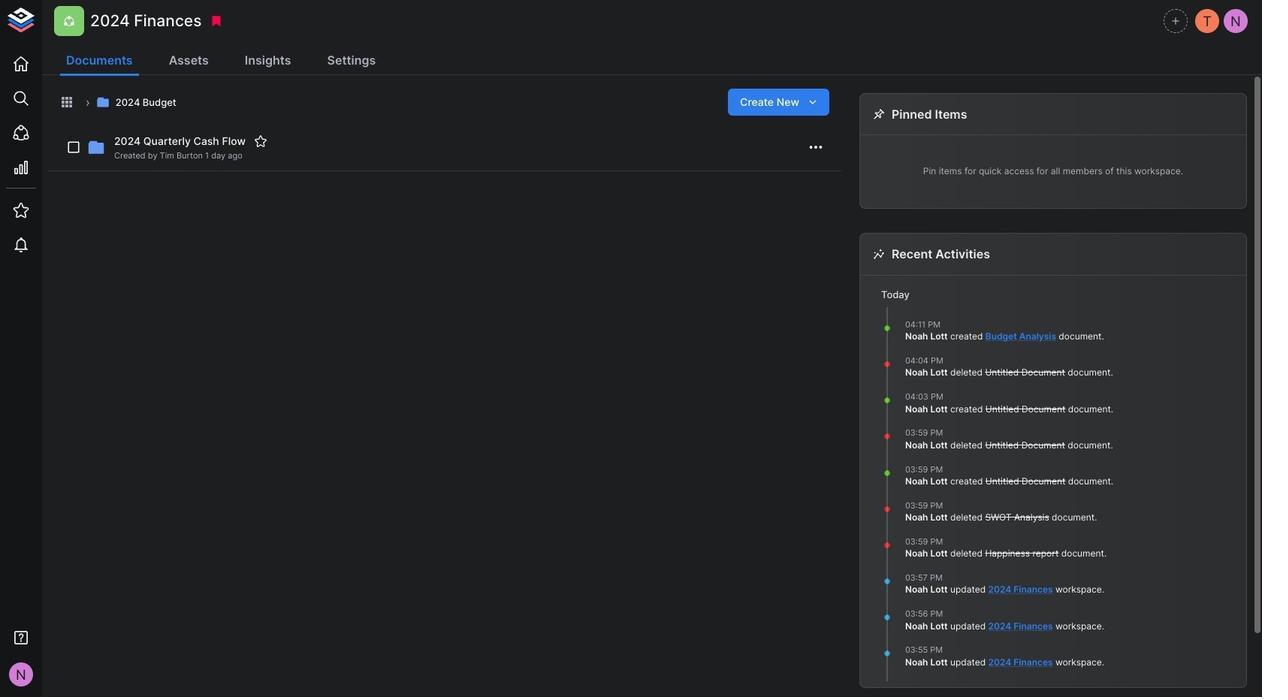 Task type: describe. For each thing, give the bounding box(es) containing it.
favorite image
[[254, 135, 268, 148]]

remove bookmark image
[[210, 14, 224, 28]]



Task type: vqa. For each thing, say whether or not it's contained in the screenshot.
ALL in the right of the page
no



